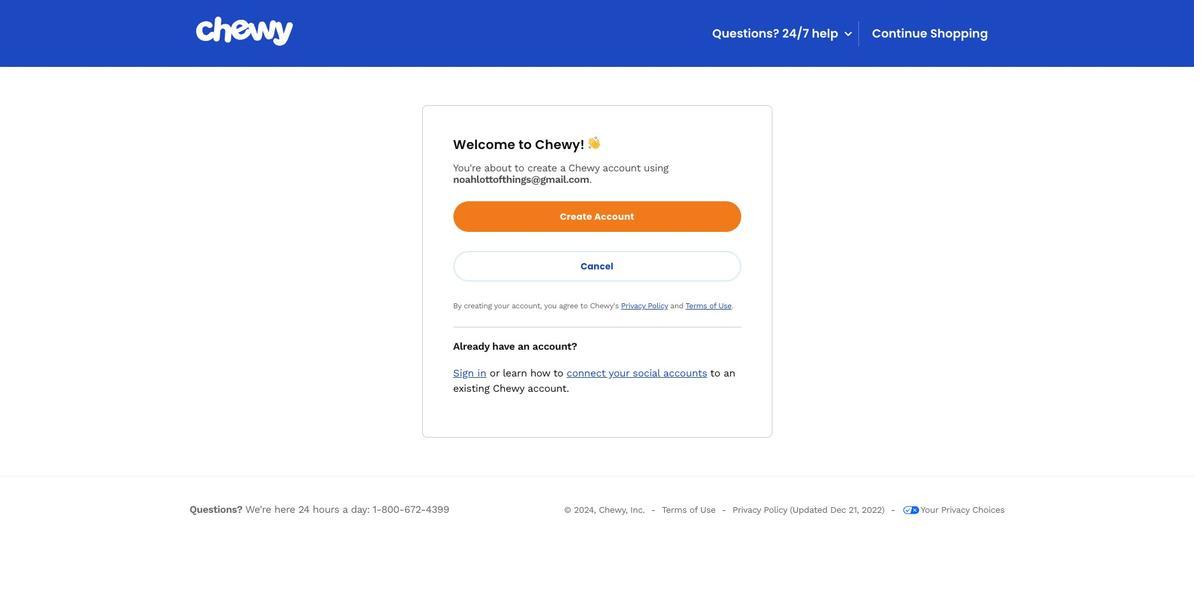 Task type: locate. For each thing, give the bounding box(es) containing it.
0 horizontal spatial .
[[589, 173, 592, 185]]

. right 'and' in the bottom right of the page
[[732, 301, 734, 310]]

0 horizontal spatial questions?
[[190, 503, 242, 515]]

help
[[812, 25, 839, 42]]

to
[[519, 136, 532, 154], [515, 162, 525, 174], [581, 301, 588, 310], [554, 367, 564, 379], [711, 367, 721, 379]]

2 horizontal spatial -
[[891, 505, 896, 515]]

chewy down learn on the bottom of the page
[[493, 382, 525, 394]]

existing
[[453, 382, 490, 394]]

use
[[719, 301, 732, 310], [701, 505, 716, 515]]

account.
[[528, 382, 569, 394]]

questions? left 24/7
[[713, 25, 780, 42]]

cancel button
[[453, 251, 741, 282]]

or
[[490, 367, 500, 379]]

0 horizontal spatial a
[[343, 503, 348, 515]]

1 horizontal spatial use
[[719, 301, 732, 310]]

chewy's
[[590, 301, 619, 310]]

connect your social accounts link
[[567, 367, 708, 379]]

1 vertical spatial your
[[609, 367, 630, 379]]

social
[[633, 367, 660, 379]]

to right about at left top
[[515, 162, 525, 174]]

1 vertical spatial questions?
[[190, 503, 242, 515]]

0 horizontal spatial chewy
[[493, 382, 525, 394]]

terms of use link right 'and' in the bottom right of the page
[[686, 301, 732, 310]]

learn
[[503, 367, 527, 379]]

privacy left (updated
[[733, 505, 761, 515]]

of right the inc.
[[690, 505, 698, 515]]

of right 'and' in the bottom right of the page
[[710, 301, 717, 310]]

1 horizontal spatial .
[[732, 301, 734, 310]]

0 vertical spatial your
[[494, 301, 510, 310]]

continue
[[873, 25, 928, 42]]

to inside to an existing chewy account.
[[711, 367, 721, 379]]

2022)
[[862, 505, 885, 515]]

2 - from the left
[[722, 505, 727, 515]]

questions? inside popup button
[[713, 25, 780, 42]]

1 horizontal spatial a
[[560, 162, 566, 174]]

to right agree
[[581, 301, 588, 310]]

to right how
[[554, 367, 564, 379]]

0 horizontal spatial an
[[518, 340, 530, 352]]

privacy right chewy's
[[621, 301, 646, 310]]

1 horizontal spatial of
[[710, 301, 717, 310]]

(updated
[[790, 505, 828, 515]]

hours
[[313, 503, 339, 515]]

a right create
[[560, 162, 566, 174]]

questions? 24/7 help
[[713, 25, 839, 42]]

chewy!
[[535, 136, 585, 154]]

terms right 'and' in the bottom right of the page
[[686, 301, 707, 310]]

1 vertical spatial chewy
[[493, 382, 525, 394]]

your privacy choices link
[[902, 501, 1005, 520]]

4399
[[426, 503, 449, 515]]

a left day:
[[343, 503, 348, 515]]

3 - from the left
[[891, 505, 896, 515]]

1 vertical spatial use
[[701, 505, 716, 515]]

cancel
[[581, 260, 614, 273]]

use inside 'legal' element
[[701, 505, 716, 515]]

0 vertical spatial .
[[589, 173, 592, 185]]

sign in button
[[453, 366, 487, 381]]

chewy
[[569, 162, 600, 174], [493, 382, 525, 394]]

1 horizontal spatial policy
[[764, 505, 787, 515]]

0 vertical spatial terms of use link
[[686, 301, 732, 310]]

create
[[560, 210, 593, 223]]

.
[[589, 173, 592, 185], [732, 301, 734, 310]]

dec
[[831, 505, 846, 515]]

0 vertical spatial an
[[518, 340, 530, 352]]

in
[[478, 367, 487, 379]]

1 horizontal spatial an
[[724, 367, 736, 379]]

0 vertical spatial a
[[560, 162, 566, 174]]

your left social
[[609, 367, 630, 379]]

© 2024 , chewy, inc. - terms of use - privacy policy (updated dec 21, 2022) -
[[564, 505, 896, 515]]

terms of use link right the inc.
[[662, 501, 716, 520]]

inc.
[[631, 505, 645, 515]]

chewy down hand waving icon
[[569, 162, 600, 174]]

account?
[[533, 340, 577, 352]]

already
[[453, 340, 490, 352]]

-
[[651, 505, 656, 515], [722, 505, 727, 515], [891, 505, 896, 515]]

you're
[[453, 162, 481, 174]]

a
[[560, 162, 566, 174], [343, 503, 348, 515]]

privacy right your
[[942, 505, 970, 515]]

an
[[518, 340, 530, 352], [724, 367, 736, 379]]

account,
[[512, 301, 542, 310]]

0 horizontal spatial use
[[701, 505, 716, 515]]

. left the account
[[589, 173, 592, 185]]

privacy policy (updated dec 21, 2022) link
[[733, 501, 885, 520]]

noahlottofthings@gmail.com
[[453, 173, 589, 185]]

questions? for questions? 24/7 help
[[713, 25, 780, 42]]

already have an account?
[[453, 340, 577, 352]]

terms
[[686, 301, 707, 310], [662, 505, 687, 515]]

800-
[[381, 503, 404, 515]]

of
[[710, 301, 717, 310], [690, 505, 698, 515]]

questions?
[[713, 25, 780, 42], [190, 503, 242, 515]]

0 horizontal spatial your
[[494, 301, 510, 310]]

1 vertical spatial an
[[724, 367, 736, 379]]

to right the accounts
[[711, 367, 721, 379]]

0 vertical spatial questions?
[[713, 25, 780, 42]]

0 horizontal spatial of
[[690, 505, 698, 515]]

0 vertical spatial chewy
[[569, 162, 600, 174]]

1 horizontal spatial your
[[609, 367, 630, 379]]

policy left (updated
[[764, 505, 787, 515]]

your right creating
[[494, 301, 510, 310]]

questions? left we're
[[190, 503, 242, 515]]

0 vertical spatial use
[[719, 301, 732, 310]]

chewy inside "you're about to create a chewy account using noahlottofthings@gmail.com ."
[[569, 162, 600, 174]]

terms of use link
[[686, 301, 732, 310], [662, 501, 716, 520]]

your privacy choices
[[921, 505, 1005, 515]]

your
[[494, 301, 510, 310], [609, 367, 630, 379]]

and
[[671, 301, 684, 310]]

. inside "you're about to create a chewy account using noahlottofthings@gmail.com ."
[[589, 173, 592, 185]]

policy
[[648, 301, 668, 310], [764, 505, 787, 515]]

1 vertical spatial terms
[[662, 505, 687, 515]]

1 vertical spatial of
[[690, 505, 698, 515]]

1 vertical spatial policy
[[764, 505, 787, 515]]

0 horizontal spatial -
[[651, 505, 656, 515]]

1 horizontal spatial chewy
[[569, 162, 600, 174]]

1 horizontal spatial questions?
[[713, 25, 780, 42]]

sign in or                       learn how to connect your social accounts
[[453, 367, 708, 379]]

an right the accounts
[[724, 367, 736, 379]]

create account button
[[453, 201, 741, 232]]

a inside "you're about to create a chewy account using noahlottofthings@gmail.com ."
[[560, 162, 566, 174]]

1 horizontal spatial -
[[722, 505, 727, 515]]

privacy
[[621, 301, 646, 310], [733, 505, 761, 515], [942, 505, 970, 515]]

terms right the inc.
[[662, 505, 687, 515]]

policy left 'and' in the bottom right of the page
[[648, 301, 668, 310]]

an right have
[[518, 340, 530, 352]]

0 vertical spatial policy
[[648, 301, 668, 310]]

0 vertical spatial of
[[710, 301, 717, 310]]

1 horizontal spatial privacy
[[733, 505, 761, 515]]



Task type: describe. For each thing, give the bounding box(es) containing it.
welcome to chewy!
[[453, 136, 588, 154]]

you
[[544, 301, 557, 310]]

2024
[[574, 505, 594, 515]]

by creating your account, you agree to chewy's privacy policy and terms of use .
[[453, 301, 734, 310]]

to an existing chewy account.
[[453, 367, 736, 394]]

©
[[564, 505, 571, 515]]

0 horizontal spatial privacy
[[621, 301, 646, 310]]

0 horizontal spatial policy
[[648, 301, 668, 310]]

of inside 'legal' element
[[690, 505, 698, 515]]

1-
[[373, 503, 381, 515]]

agree
[[559, 301, 578, 310]]

terms inside 'legal' element
[[662, 505, 687, 515]]

account
[[603, 162, 641, 174]]

privacy choices image
[[902, 501, 921, 520]]

create
[[528, 162, 557, 174]]

connect
[[567, 367, 606, 379]]

you're about to create a chewy account using noahlottofthings@gmail.com .
[[453, 162, 669, 185]]

questions? we're here 24 hours a day: 1-800-672-4399
[[190, 503, 449, 515]]

to inside "you're about to create a chewy account using noahlottofthings@gmail.com ."
[[515, 162, 525, 174]]

we're
[[245, 503, 271, 515]]

welcome
[[453, 136, 516, 154]]

creating
[[464, 301, 492, 310]]

0 vertical spatial terms
[[686, 301, 707, 310]]

chewy inside to an existing chewy account.
[[493, 382, 525, 394]]

21,
[[849, 505, 859, 515]]

how
[[531, 367, 551, 379]]

shopping
[[931, 25, 989, 42]]

an inside to an existing chewy account.
[[724, 367, 736, 379]]

here
[[274, 503, 295, 515]]

chewy logo image
[[196, 17, 293, 46]]

policy inside 'legal' element
[[764, 505, 787, 515]]

672-
[[404, 503, 426, 515]]

chewy,
[[599, 505, 628, 515]]

1 vertical spatial .
[[732, 301, 734, 310]]

24/7
[[783, 25, 809, 42]]

1 - from the left
[[651, 505, 656, 515]]

create account
[[560, 210, 635, 223]]

have
[[493, 340, 515, 352]]

sign
[[453, 367, 474, 379]]

about
[[484, 162, 512, 174]]

24
[[298, 503, 310, 515]]

privacy policy link
[[621, 301, 668, 310]]

legal element
[[564, 501, 1005, 520]]

using
[[644, 162, 669, 174]]

choices
[[973, 505, 1005, 515]]

continue shopping
[[873, 25, 989, 42]]

your
[[921, 505, 939, 515]]

to up create
[[519, 136, 532, 154]]

questions? for questions? we're here 24 hours a day: 1-800-672-4399
[[190, 503, 242, 515]]

by
[[453, 301, 462, 310]]

day:
[[351, 503, 370, 515]]

questions? 24/7 help button
[[713, 18, 857, 49]]

continue shopping link
[[867, 18, 994, 49]]

1 vertical spatial terms of use link
[[662, 501, 716, 520]]

,
[[594, 505, 596, 515]]

account
[[595, 210, 635, 223]]

1 vertical spatial a
[[343, 503, 348, 515]]

hand waving image
[[588, 136, 601, 149]]

2 horizontal spatial privacy
[[942, 505, 970, 515]]

accounts
[[664, 367, 708, 379]]



Task type: vqa. For each thing, say whether or not it's contained in the screenshot.
Dec
yes



